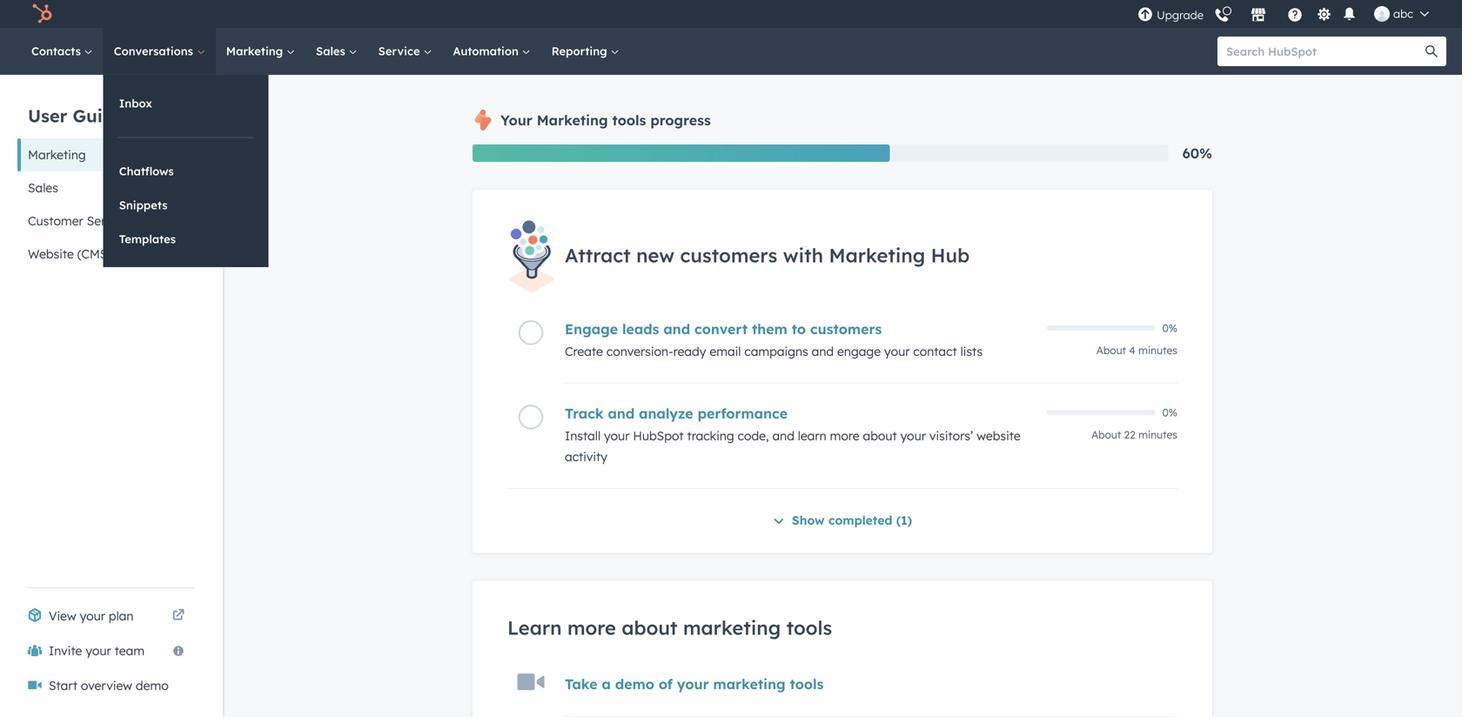 Task type: locate. For each thing, give the bounding box(es) containing it.
0 vertical spatial 0%
[[1162, 322, 1178, 335]]

with
[[783, 243, 823, 267]]

marketplaces button
[[1240, 0, 1277, 28]]

hubspot link
[[21, 3, 65, 24]]

1 0% from the top
[[1162, 322, 1178, 335]]

0 vertical spatial minutes
[[1139, 344, 1178, 357]]

view your plan
[[49, 608, 134, 624]]

customers up engage
[[810, 321, 882, 338]]

gary orlando image
[[1374, 6, 1390, 22]]

2 minutes from the top
[[1139, 428, 1178, 441]]

marketing left hub
[[829, 243, 925, 267]]

service link
[[368, 28, 443, 75]]

demo right the a
[[615, 676, 654, 693]]

inbox
[[119, 96, 152, 111]]

show completed (1) button
[[773, 510, 912, 532]]

about 22 minutes
[[1092, 428, 1178, 441]]

marketing
[[683, 616, 781, 640], [713, 676, 786, 693]]

minutes
[[1139, 344, 1178, 357], [1139, 428, 1178, 441]]

customer
[[28, 213, 83, 228]]

search button
[[1417, 37, 1447, 66]]

0% up about 4 minutes
[[1162, 322, 1178, 335]]

about left 4
[[1097, 344, 1126, 357]]

about right learn
[[863, 428, 897, 444]]

0 horizontal spatial demo
[[136, 678, 169, 693]]

invite your team
[[49, 643, 145, 658]]

upgrade
[[1157, 8, 1204, 22]]

marketplaces image
[[1251, 8, 1267, 24]]

website (cms)
[[28, 246, 112, 262]]

sales link
[[306, 28, 368, 75]]

minutes right 22
[[1139, 428, 1178, 441]]

0 vertical spatial about
[[863, 428, 897, 444]]

(1)
[[896, 513, 912, 528]]

start overview demo link
[[17, 668, 195, 703]]

marketing link
[[216, 28, 306, 75]]

60%
[[1183, 144, 1212, 162]]

code,
[[738, 428, 769, 444]]

create
[[565, 344, 603, 359]]

track and analyze performance install your hubspot tracking code, and learn more about your visitors' website activity
[[565, 405, 1021, 465]]

your right engage
[[884, 344, 910, 359]]

notifications button
[[1339, 5, 1361, 23]]

1 horizontal spatial sales
[[316, 44, 349, 58]]

sales right the marketing link
[[316, 44, 349, 58]]

0 vertical spatial service
[[378, 44, 423, 58]]

your
[[500, 111, 533, 129]]

1 vertical spatial customers
[[810, 321, 882, 338]]

about left 22
[[1092, 428, 1121, 441]]

hub
[[931, 243, 970, 267]]

customers right new
[[680, 243, 778, 267]]

user
[[28, 105, 67, 127]]

about
[[1097, 344, 1126, 357], [1092, 428, 1121, 441]]

1 vertical spatial service
[[87, 213, 129, 228]]

view your plan link
[[17, 599, 195, 634]]

menu
[[1136, 0, 1441, 28]]

service down sales button in the top left of the page
[[87, 213, 129, 228]]

your left visitors'
[[901, 428, 926, 444]]

to
[[792, 321, 806, 338]]

reporting link
[[541, 28, 630, 75]]

22
[[1124, 428, 1136, 441]]

more inside track and analyze performance install your hubspot tracking code, and learn more about your visitors' website activity
[[830, 428, 860, 444]]

activity
[[565, 449, 607, 465]]

4
[[1129, 344, 1136, 357]]

learn
[[798, 428, 827, 444]]

marketing up take a demo of your marketing tools link
[[683, 616, 781, 640]]

contact
[[913, 344, 957, 359]]

upgrade image
[[1138, 7, 1153, 23]]

0% up about 22 minutes
[[1162, 406, 1178, 419]]

demo down team
[[136, 678, 169, 693]]

your left team
[[86, 643, 111, 658]]

service right sales link
[[378, 44, 423, 58]]

2 0% from the top
[[1162, 406, 1178, 419]]

sales up customer
[[28, 180, 58, 195]]

1 horizontal spatial service
[[378, 44, 423, 58]]

about
[[863, 428, 897, 444], [622, 616, 678, 640]]

1 vertical spatial minutes
[[1139, 428, 1178, 441]]

analyze
[[639, 405, 693, 422]]

engage leads and convert them to customers button
[[565, 321, 1037, 338]]

chatflows
[[119, 164, 174, 178]]

about for track and analyze performance
[[1092, 428, 1121, 441]]

1 minutes from the top
[[1139, 344, 1178, 357]]

service inside "link"
[[378, 44, 423, 58]]

your
[[884, 344, 910, 359], [604, 428, 630, 444], [901, 428, 926, 444], [80, 608, 105, 624], [86, 643, 111, 658], [677, 676, 709, 693]]

0 vertical spatial more
[[830, 428, 860, 444]]

0 vertical spatial about
[[1097, 344, 1126, 357]]

1 horizontal spatial demo
[[615, 676, 654, 693]]

conversion-
[[607, 344, 673, 359]]

marketing right of
[[713, 676, 786, 693]]

demo for a
[[615, 676, 654, 693]]

customers
[[680, 243, 778, 267], [810, 321, 882, 338]]

0 vertical spatial marketing
[[683, 616, 781, 640]]

1 horizontal spatial more
[[830, 428, 860, 444]]

1 vertical spatial tools
[[787, 616, 832, 640]]

0 horizontal spatial sales
[[28, 180, 58, 195]]

abc
[[1394, 7, 1414, 21]]

settings link
[[1314, 5, 1335, 23]]

1 horizontal spatial customers
[[810, 321, 882, 338]]

show
[[792, 513, 825, 528]]

sales button
[[17, 171, 195, 205]]

progress
[[650, 111, 711, 129]]

0 vertical spatial tools
[[612, 111, 646, 129]]

0 horizontal spatial about
[[622, 616, 678, 640]]

leads
[[622, 321, 659, 338]]

and down the engage leads and convert them to customers button
[[812, 344, 834, 359]]

1 vertical spatial 0%
[[1162, 406, 1178, 419]]

0 vertical spatial customers
[[680, 243, 778, 267]]

campaigns
[[745, 344, 808, 359]]

snippets link
[[103, 189, 269, 222]]

marketing down user
[[28, 147, 86, 162]]

and down track and analyze performance button
[[772, 428, 795, 444]]

1 vertical spatial more
[[567, 616, 616, 640]]

0 horizontal spatial more
[[567, 616, 616, 640]]

demo inside start overview demo link
[[136, 678, 169, 693]]

1 horizontal spatial about
[[863, 428, 897, 444]]

about inside track and analyze performance install your hubspot tracking code, and learn more about your visitors' website activity
[[863, 428, 897, 444]]

view
[[49, 608, 76, 624]]

about up of
[[622, 616, 678, 640]]

0 horizontal spatial service
[[87, 213, 129, 228]]

Search HubSpot search field
[[1218, 37, 1431, 66]]

1 vertical spatial about
[[1092, 428, 1121, 441]]

automation link
[[443, 28, 541, 75]]

service
[[378, 44, 423, 58], [87, 213, 129, 228]]

reporting
[[552, 44, 611, 58]]

tools
[[612, 111, 646, 129], [787, 616, 832, 640], [790, 676, 824, 693]]

and
[[664, 321, 690, 338], [812, 344, 834, 359], [608, 405, 635, 422], [772, 428, 795, 444]]

1 vertical spatial sales
[[28, 180, 58, 195]]

start overview demo
[[49, 678, 169, 693]]

marketing
[[226, 44, 286, 58], [537, 111, 608, 129], [28, 147, 86, 162], [829, 243, 925, 267]]

completed
[[829, 513, 893, 528]]

your marketing tools progress
[[500, 111, 711, 129]]

engage leads and convert them to customers create conversion-ready email campaigns and engage your contact lists
[[565, 321, 983, 359]]

sales
[[316, 44, 349, 58], [28, 180, 58, 195]]

more
[[830, 428, 860, 444], [567, 616, 616, 640]]

website (cms) button
[[17, 238, 195, 271]]

minutes right 4
[[1139, 344, 1178, 357]]

0 vertical spatial sales
[[316, 44, 349, 58]]



Task type: describe. For each thing, give the bounding box(es) containing it.
of
[[659, 676, 673, 693]]

calling icon image
[[1214, 8, 1230, 24]]

learn more about marketing tools
[[507, 616, 832, 640]]

your left plan
[[80, 608, 105, 624]]

email
[[710, 344, 741, 359]]

calling icon button
[[1207, 1, 1237, 27]]

start
[[49, 678, 77, 693]]

service inside 'button'
[[87, 213, 129, 228]]

demo for overview
[[136, 678, 169, 693]]

marketing right the "your"
[[537, 111, 608, 129]]

take
[[565, 676, 598, 693]]

about for engage leads and convert them to customers
[[1097, 344, 1126, 357]]

link opens in a new window image
[[172, 606, 185, 627]]

conversations
[[114, 44, 197, 58]]

team
[[115, 643, 145, 658]]

0 horizontal spatial customers
[[680, 243, 778, 267]]

0% for engage leads and convert them to customers
[[1162, 322, 1178, 335]]

customer service
[[28, 213, 129, 228]]

website
[[28, 246, 74, 262]]

minutes for engage leads and convert them to customers
[[1139, 344, 1178, 357]]

chatflows link
[[103, 155, 269, 188]]

plan
[[109, 608, 134, 624]]

inbox link
[[103, 87, 269, 120]]

conversations menu
[[103, 75, 269, 267]]

hubspot image
[[31, 3, 52, 24]]

2 vertical spatial tools
[[790, 676, 824, 693]]

convert
[[695, 321, 748, 338]]

user guide views element
[[17, 75, 195, 271]]

invite
[[49, 643, 82, 658]]

sales inside button
[[28, 180, 58, 195]]

take a demo of your marketing tools
[[565, 676, 824, 693]]

overview
[[81, 678, 132, 693]]

visitors'
[[930, 428, 973, 444]]

guide
[[73, 105, 124, 127]]

1 vertical spatial marketing
[[713, 676, 786, 693]]

website
[[977, 428, 1021, 444]]

hubspot
[[633, 428, 684, 444]]

help image
[[1287, 8, 1303, 24]]

your right install
[[604, 428, 630, 444]]

tracking
[[687, 428, 734, 444]]

about 4 minutes
[[1097, 344, 1178, 357]]

marketing left sales link
[[226, 44, 286, 58]]

conversations link
[[103, 28, 216, 75]]

minutes for track and analyze performance
[[1139, 428, 1178, 441]]

snippets
[[119, 198, 168, 212]]

menu containing abc
[[1136, 0, 1441, 28]]

attract new customers with marketing hub
[[565, 243, 970, 267]]

your inside the engage leads and convert them to customers create conversion-ready email campaigns and engage your contact lists
[[884, 344, 910, 359]]

and up ready
[[664, 321, 690, 338]]

customer service button
[[17, 205, 195, 238]]

templates
[[119, 232, 176, 246]]

link opens in a new window image
[[172, 610, 185, 622]]

marketing button
[[17, 138, 195, 171]]

learn
[[507, 616, 562, 640]]

abc button
[[1364, 0, 1440, 28]]

(cms)
[[77, 246, 112, 262]]

track and analyze performance button
[[565, 405, 1037, 422]]

show completed (1)
[[792, 513, 912, 528]]

ready
[[673, 344, 706, 359]]

invite your team button
[[17, 634, 195, 668]]

a
[[602, 676, 611, 693]]

contacts link
[[21, 28, 103, 75]]

0% for track and analyze performance
[[1162, 406, 1178, 419]]

automation
[[453, 44, 522, 58]]

and right track
[[608, 405, 635, 422]]

new
[[636, 243, 675, 267]]

settings image
[[1317, 7, 1332, 23]]

search image
[[1426, 45, 1438, 57]]

notifications image
[[1342, 7, 1357, 23]]

1 vertical spatial about
[[622, 616, 678, 640]]

customers inside the engage leads and convert them to customers create conversion-ready email campaigns and engage your contact lists
[[810, 321, 882, 338]]

them
[[752, 321, 788, 338]]

track
[[565, 405, 604, 422]]

engage
[[565, 321, 618, 338]]

marketing inside button
[[28, 147, 86, 162]]

your inside button
[[86, 643, 111, 658]]

engage
[[837, 344, 881, 359]]

performance
[[698, 405, 788, 422]]

user guide
[[28, 105, 124, 127]]

help button
[[1280, 4, 1310, 24]]

take a demo of your marketing tools link
[[565, 676, 824, 693]]

your marketing tools progress progress bar
[[473, 144, 890, 162]]

attract
[[565, 243, 631, 267]]

lists
[[961, 344, 983, 359]]

templates link
[[103, 223, 269, 256]]

contacts
[[31, 44, 84, 58]]

your right of
[[677, 676, 709, 693]]

install
[[565, 428, 601, 444]]



Task type: vqa. For each thing, say whether or not it's contained in the screenshot.
Marketing link
yes



